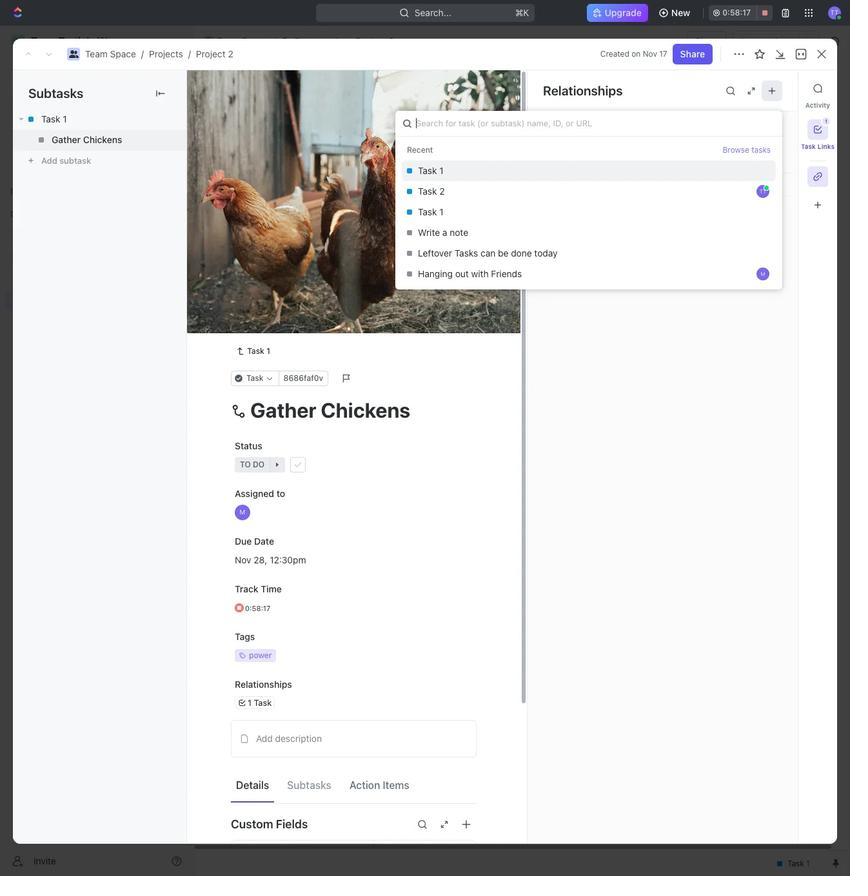 Task type: describe. For each thing, give the bounding box(es) containing it.
0 horizontal spatial add task button
[[254, 267, 303, 283]]

browse tasks
[[723, 145, 771, 155]]

1 horizontal spatial task 1 link
[[231, 344, 275, 359]]

links
[[818, 143, 835, 150]]

1 vertical spatial add task
[[347, 182, 381, 192]]

custom
[[231, 818, 273, 832]]

0:58:17 button
[[709, 5, 773, 21]]

calendar link
[[326, 116, 367, 134]]

search...
[[414, 7, 451, 18]]

hide
[[666, 151, 683, 161]]

8686faf0v
[[284, 373, 323, 383]]

docs link
[[5, 106, 187, 127]]

due
[[235, 536, 252, 547]]

user group image inside sidebar navigation
[[13, 253, 23, 261]]

activity
[[805, 101, 830, 109]]

board
[[241, 119, 266, 130]]

hide button
[[661, 148, 688, 164]]

with
[[471, 268, 489, 279]]

1 horizontal spatial user group image
[[69, 50, 78, 58]]

0 horizontal spatial projects link
[[149, 48, 183, 59]]

1 horizontal spatial team space link
[[201, 34, 271, 49]]

0 vertical spatial task 2
[[418, 186, 445, 197]]

details
[[236, 780, 269, 792]]

‎task
[[418, 206, 437, 217]]

correct typos link
[[567, 174, 670, 196]]

1 vertical spatial relationships
[[235, 679, 292, 690]]

name
[[543, 158, 564, 167]]

be
[[498, 248, 509, 259]]

1 vertical spatial project
[[196, 48, 226, 59]]

action items button
[[344, 774, 415, 797]]

automations button
[[733, 32, 800, 51]]

items
[[383, 780, 409, 792]]

created
[[600, 49, 629, 59]]

Edit task name text field
[[231, 398, 477, 422]]

table link
[[389, 116, 414, 134]]

1 button for 2
[[290, 246, 308, 259]]

custom fields button
[[231, 809, 477, 840]]

to do
[[239, 305, 264, 315]]

correct
[[583, 180, 614, 190]]

gantt link
[[435, 116, 462, 134]]

share button down new
[[687, 31, 727, 52]]

typos
[[616, 180, 639, 190]]

a
[[442, 227, 447, 238]]

in
[[239, 182, 247, 192]]

friends
[[491, 268, 522, 279]]

task 1 down progress at the left of the page
[[260, 224, 286, 235]]

description
[[275, 733, 322, 744]]

inbox link
[[5, 84, 187, 105]]

details button
[[231, 774, 274, 797]]

task 1 up dashboards
[[41, 114, 67, 124]]

recent
[[407, 145, 433, 155]]

docs
[[31, 111, 52, 122]]

0 horizontal spatial subtasks
[[28, 86, 83, 101]]

assignees
[[535, 151, 573, 161]]

calendar
[[329, 119, 367, 130]]

0 horizontal spatial project 2 link
[[196, 48, 233, 59]]

status
[[235, 440, 262, 451]]

‎task 1
[[418, 206, 444, 217]]

add description button
[[235, 729, 472, 749]]

progress
[[249, 182, 291, 192]]

0 vertical spatial project 2
[[356, 35, 394, 46]]

share button right the 17
[[673, 44, 713, 65]]

customize
[[740, 119, 786, 130]]

new button
[[653, 3, 698, 23]]

in progress
[[239, 182, 291, 192]]

write a note
[[418, 227, 468, 238]]

team for team space / projects / project 2
[[85, 48, 108, 59]]

0 horizontal spatial task 2
[[260, 247, 287, 258]]

add up do at the left
[[260, 269, 277, 280]]

space for team space
[[242, 35, 268, 46]]

add task for add task button to the right
[[757, 83, 796, 94]]

list link
[[287, 116, 305, 134]]

action items
[[349, 780, 409, 792]]

hanging
[[418, 268, 453, 279]]

0 vertical spatial share
[[695, 35, 719, 46]]

tasks
[[752, 145, 771, 155]]

0 horizontal spatial team space link
[[85, 48, 136, 59]]

team space / projects / project 2
[[85, 48, 233, 59]]

customize button
[[724, 116, 789, 134]]

2 vertical spatial project
[[224, 77, 282, 98]]

automations
[[739, 35, 793, 46]]

task sidebar content section
[[527, 70, 850, 844]]

done
[[511, 248, 532, 259]]

team space
[[217, 35, 268, 46]]

Search for task (or subtask) name, ID, or URL text field
[[395, 111, 782, 136]]

add task for leftmost add task button
[[260, 269, 298, 280]]

0 horizontal spatial to
[[239, 305, 250, 315]]

favorites
[[10, 187, 44, 197]]



Task type: vqa. For each thing, say whether or not it's contained in the screenshot.
Notifications link
no



Task type: locate. For each thing, give the bounding box(es) containing it.
1 horizontal spatial add task
[[347, 182, 381, 192]]

task 1 link up chickens
[[13, 109, 186, 130]]

hanging out with friends
[[418, 268, 522, 279]]

0 vertical spatial projects
[[295, 35, 329, 46]]

1 inside linked 1
[[593, 129, 597, 140]]

0 vertical spatial add task
[[757, 83, 796, 94]]

browse
[[723, 145, 749, 155]]

custom fields
[[231, 818, 308, 832]]

relationships up search for task (or subtask) name, id, or url text field
[[543, 83, 623, 98]]

space for team space / projects / project 2
[[110, 48, 136, 59]]

1 horizontal spatial add task button
[[331, 179, 386, 195]]

action
[[349, 780, 380, 792]]

1 inside the task sidebar navigation tab list
[[825, 118, 828, 124]]

1 vertical spatial task 1 link
[[231, 344, 275, 359]]

1 vertical spatial projects
[[149, 48, 183, 59]]

inbox
[[31, 89, 54, 100]]

0 vertical spatial add task button
[[749, 78, 804, 99]]

nov
[[643, 49, 657, 59]]

subtasks down home
[[28, 86, 83, 101]]

Search tasks... text field
[[691, 146, 819, 166]]

team up home 'link'
[[85, 48, 108, 59]]

add task down calendar
[[347, 182, 381, 192]]

1 button inside the task sidebar navigation tab list
[[808, 117, 830, 140]]

do
[[252, 305, 264, 315]]

2 vertical spatial 1 button
[[290, 246, 308, 259]]

0 vertical spatial team
[[217, 35, 239, 46]]

1 horizontal spatial space
[[242, 35, 268, 46]]

0 horizontal spatial team
[[85, 48, 108, 59]]

assignees button
[[519, 148, 578, 164]]

leftover
[[418, 248, 452, 259]]

add task button up customize
[[749, 78, 804, 99]]

board link
[[238, 116, 266, 134]]

created on nov 17
[[600, 49, 667, 59]]

1 button for 1
[[289, 223, 307, 236]]

correct typos
[[583, 180, 639, 190]]

m
[[761, 271, 765, 277]]

note
[[450, 227, 468, 238]]

out
[[455, 268, 469, 279]]

upgrade
[[605, 7, 642, 18]]

subtasks up fields at bottom
[[287, 780, 331, 792]]

to left do at the left
[[239, 305, 250, 315]]

task 2 up do at the left
[[260, 247, 287, 258]]

team right user group image
[[217, 35, 239, 46]]

assigned
[[235, 488, 274, 499]]

0 vertical spatial task 1 link
[[13, 109, 186, 130]]

task 1 link
[[13, 109, 186, 130], [231, 344, 275, 359]]

gather chickens link
[[13, 130, 186, 150]]

1 horizontal spatial task 2
[[418, 186, 445, 197]]

list
[[290, 119, 305, 130]]

can
[[481, 248, 496, 259]]

0 horizontal spatial project 2
[[224, 77, 300, 98]]

space inside team space "link"
[[242, 35, 268, 46]]

spaces
[[10, 209, 38, 219]]

1 vertical spatial to
[[277, 488, 285, 499]]

today
[[534, 248, 558, 259]]

relationships
[[543, 83, 623, 98], [235, 679, 292, 690]]

2 horizontal spatial add task button
[[749, 78, 804, 99]]

task
[[776, 83, 796, 94], [41, 114, 60, 124], [801, 143, 816, 150], [418, 165, 437, 176], [363, 182, 381, 192], [418, 186, 437, 197], [260, 224, 280, 235], [260, 247, 280, 258], [279, 269, 298, 280], [247, 346, 264, 356], [254, 697, 272, 708]]

tree inside sidebar navigation
[[5, 224, 187, 399]]

due date
[[235, 536, 274, 547]]

task 1 down recent
[[418, 165, 444, 176]]

0 horizontal spatial relationships
[[235, 679, 292, 690]]

share right the 17
[[680, 48, 705, 59]]

favorites button
[[5, 184, 50, 200]]

0 vertical spatial to
[[239, 305, 250, 315]]

0 vertical spatial 1 button
[[808, 117, 830, 140]]

add left description
[[256, 733, 273, 744]]

new
[[671, 7, 690, 18]]

0 horizontal spatial projects
[[149, 48, 183, 59]]

add up customize
[[757, 83, 774, 94]]

task 2 up ‎task 1
[[418, 186, 445, 197]]

user group image
[[205, 38, 213, 45]]

2 vertical spatial add task
[[260, 269, 298, 280]]

0 horizontal spatial add task
[[260, 269, 298, 280]]

fields
[[276, 818, 308, 832]]

1 horizontal spatial project 2 link
[[340, 34, 397, 49]]

user group image up home 'link'
[[69, 50, 78, 58]]

0:58:17
[[723, 8, 751, 17]]

on
[[632, 49, 641, 59]]

0 horizontal spatial space
[[110, 48, 136, 59]]

table
[[391, 119, 414, 130]]

1 vertical spatial subtasks
[[287, 780, 331, 792]]

1 horizontal spatial to
[[277, 488, 285, 499]]

leftover tasks can be done today
[[418, 248, 558, 259]]

1 vertical spatial task 2
[[260, 247, 287, 258]]

to
[[239, 305, 250, 315], [277, 488, 285, 499]]

chickens
[[83, 134, 122, 145]]

0 vertical spatial space
[[242, 35, 268, 46]]

1 task
[[248, 697, 272, 708]]

1 button
[[808, 117, 830, 140], [289, 223, 307, 236], [290, 246, 308, 259]]

/
[[273, 35, 276, 46], [335, 35, 337, 46], [141, 48, 144, 59], [188, 48, 191, 59]]

1 vertical spatial 1 button
[[289, 223, 307, 236]]

task 1
[[41, 114, 67, 124], [418, 165, 444, 176], [260, 224, 286, 235], [247, 346, 270, 356]]

track
[[235, 584, 258, 595]]

team inside "link"
[[217, 35, 239, 46]]

task inside tab list
[[801, 143, 816, 150]]

track time
[[235, 584, 282, 595]]

add task button down calendar "link"
[[331, 179, 386, 195]]

0 horizontal spatial task 1 link
[[13, 109, 186, 130]]

gather
[[52, 134, 81, 145]]

task sidebar navigation tab list
[[801, 78, 835, 215]]

1 horizontal spatial projects link
[[279, 34, 332, 49]]

2 horizontal spatial add task
[[757, 83, 796, 94]]

subtasks inside button
[[287, 780, 331, 792]]

projects inside "link"
[[295, 35, 329, 46]]

0 vertical spatial user group image
[[69, 50, 78, 58]]

user group image
[[69, 50, 78, 58], [13, 253, 23, 261]]

time
[[261, 584, 282, 595]]

linked
[[556, 129, 588, 141]]

invite
[[34, 856, 56, 867]]

share down the new button
[[695, 35, 719, 46]]

8686faf0v button
[[278, 371, 328, 386]]

1 vertical spatial project 2
[[224, 77, 300, 98]]

1 horizontal spatial subtasks
[[287, 780, 331, 792]]

gantt
[[438, 119, 462, 130]]

subtasks
[[28, 86, 83, 101], [287, 780, 331, 792]]

add description
[[256, 733, 322, 744]]

task 1 down do at the left
[[247, 346, 270, 356]]

sidebar navigation
[[0, 26, 193, 877]]

1 vertical spatial share
[[680, 48, 705, 59]]

task 1 link down to do
[[231, 344, 275, 359]]

assigned to
[[235, 488, 285, 499]]

space
[[242, 35, 268, 46], [110, 48, 136, 59]]

project 2 link
[[340, 34, 397, 49], [196, 48, 233, 59]]

1 vertical spatial user group image
[[13, 253, 23, 261]]

tt
[[760, 188, 766, 195]]

home link
[[5, 63, 187, 83]]

relationships up the 1 task
[[235, 679, 292, 690]]

tree
[[5, 224, 187, 399]]

1 horizontal spatial projects
[[295, 35, 329, 46]]

1 horizontal spatial relationships
[[543, 83, 623, 98]]

linked 1
[[556, 129, 597, 141]]

add task up customize
[[757, 83, 796, 94]]

space right user group image
[[242, 35, 268, 46]]

add task button up do at the left
[[254, 267, 303, 283]]

project 2
[[356, 35, 394, 46], [224, 77, 300, 98]]

0 vertical spatial relationships
[[543, 83, 623, 98]]

⌘k
[[515, 7, 529, 18]]

add task up do at the left
[[260, 269, 298, 280]]

home
[[31, 67, 56, 78]]

task links
[[801, 143, 835, 150]]

1 horizontal spatial team
[[217, 35, 239, 46]]

to right assigned
[[277, 488, 285, 499]]

write
[[418, 227, 440, 238]]

0 horizontal spatial user group image
[[13, 253, 23, 261]]

0 vertical spatial project
[[356, 35, 386, 46]]

user group image down spaces
[[13, 253, 23, 261]]

task 2
[[418, 186, 445, 197], [260, 247, 287, 258]]

date
[[254, 536, 274, 547]]

add down calendar "link"
[[347, 182, 361, 192]]

gather chickens
[[52, 134, 122, 145]]

space up home 'link'
[[110, 48, 136, 59]]

1 vertical spatial space
[[110, 48, 136, 59]]

1 vertical spatial team
[[85, 48, 108, 59]]

1
[[63, 114, 67, 124], [825, 118, 828, 124], [593, 129, 597, 140], [439, 165, 444, 176], [439, 206, 444, 217], [282, 224, 286, 235], [301, 224, 305, 234], [302, 247, 306, 257], [266, 346, 270, 356], [248, 697, 252, 708]]

add
[[757, 83, 774, 94], [347, 182, 361, 192], [260, 269, 277, 280], [256, 733, 273, 744]]

1 horizontal spatial project 2
[[356, 35, 394, 46]]

share button
[[687, 31, 727, 52], [673, 44, 713, 65]]

17
[[659, 49, 667, 59]]

dashboards link
[[5, 128, 187, 149]]

dashboards
[[31, 133, 81, 144]]

0 vertical spatial subtasks
[[28, 86, 83, 101]]

1 vertical spatial add task button
[[331, 179, 386, 195]]

relationships inside task sidebar content section
[[543, 83, 623, 98]]

tags
[[235, 631, 255, 642]]

team for team space
[[217, 35, 239, 46]]

upgrade link
[[587, 4, 648, 22]]

2 vertical spatial add task button
[[254, 267, 303, 283]]



